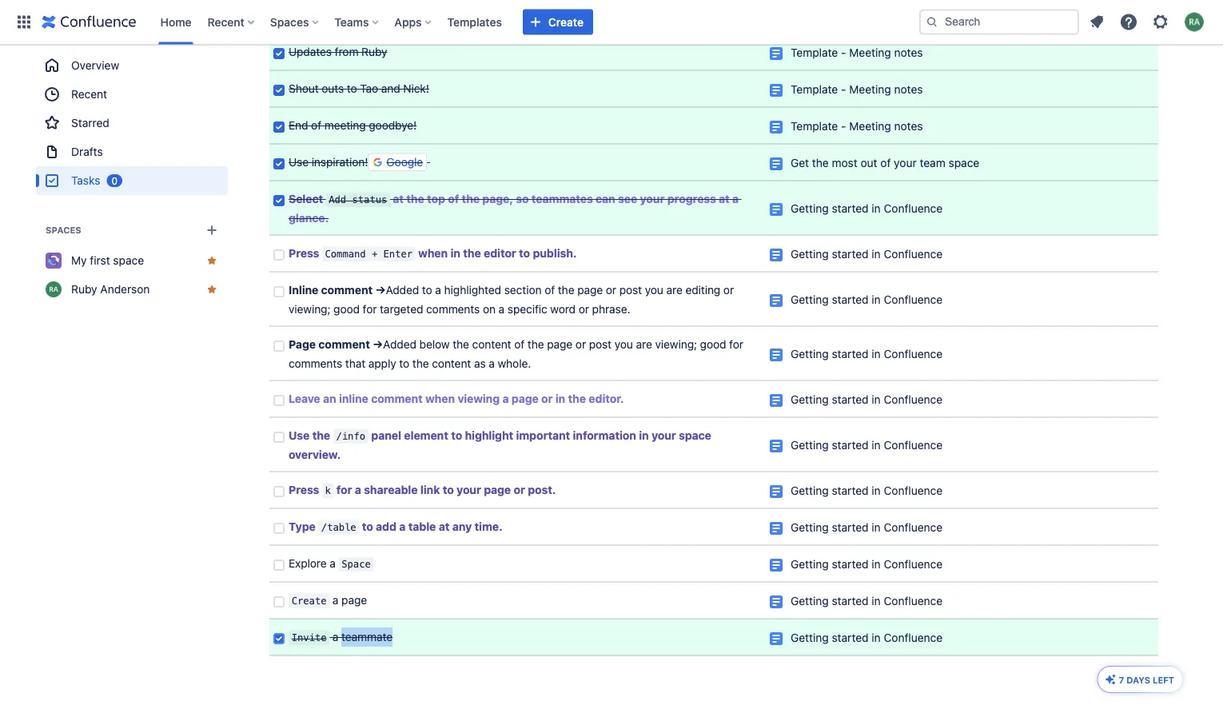 Task type: vqa. For each thing, say whether or not it's contained in the screenshot.


Task type: locate. For each thing, give the bounding box(es) containing it.
2 started from the top
[[832, 248, 869, 261]]

when left viewing
[[426, 392, 455, 406]]

see
[[618, 192, 638, 206]]

5 getting from the top
[[791, 393, 829, 406]]

your right information
[[652, 429, 676, 442]]

0 vertical spatial comment
[[321, 284, 373, 297]]

1 vertical spatial when
[[426, 392, 455, 406]]

0 horizontal spatial recent
[[71, 88, 107, 101]]

comment down command
[[321, 284, 373, 297]]

2 notes from the top
[[895, 46, 924, 59]]

7 getting started in confluence from the top
[[791, 484, 943, 498]]

the
[[813, 156, 829, 170], [407, 192, 425, 206], [462, 192, 480, 206], [463, 247, 481, 260], [558, 284, 575, 297], [453, 338, 469, 351], [528, 338, 544, 351], [413, 357, 429, 370], [568, 392, 586, 406], [313, 429, 330, 442]]

0 vertical spatial added
[[386, 284, 419, 297]]

1 getting from the top
[[791, 202, 829, 215]]

1 vertical spatial good
[[700, 338, 727, 351]]

9 getting started in confluence from the top
[[791, 558, 943, 571]]

group containing overview
[[36, 51, 228, 195]]

added inside added to a highlighted section of the page or post you are editing or viewing; good for targeted comments on a specific word or phrase.
[[386, 284, 419, 297]]

explore
[[289, 557, 327, 570]]

a right as
[[489, 357, 495, 370]]

6 getting from the top
[[791, 439, 829, 452]]

0 horizontal spatial ruby
[[71, 283, 97, 296]]

4 - from the top
[[842, 120, 847, 133]]

1 horizontal spatial create
[[549, 15, 584, 28]]

a right k on the bottom of the page
[[355, 484, 361, 497]]

4 page title icon image from the top
[[770, 158, 783, 170]]

post down phrase.
[[589, 338, 612, 351]]

get
[[791, 156, 810, 170]]

6 started from the top
[[832, 439, 869, 452]]

word
[[551, 303, 576, 316]]

use down 'end'
[[289, 156, 309, 169]]

or
[[606, 284, 617, 297], [724, 284, 734, 297], [579, 303, 589, 316], [576, 338, 586, 351], [542, 392, 553, 406], [514, 484, 525, 497]]

10 getting started in confluence link from the top
[[791, 595, 943, 608]]

to right "apply"
[[399, 357, 410, 370]]

getting started in confluence for third getting started in confluence link from the bottom
[[791, 558, 943, 571]]

section
[[505, 284, 542, 297]]

0 horizontal spatial post
[[589, 338, 612, 351]]

updates left teams
[[289, 8, 332, 22]]

4 template - meeting notes link from the top
[[791, 120, 924, 133]]

-
[[842, 9, 847, 22], [842, 46, 847, 59], [842, 83, 847, 96], [842, 120, 847, 133]]

or right word
[[579, 303, 589, 316]]

page inside added to a highlighted section of the page or post you are editing or viewing; good for targeted comments on a specific word or phrase.
[[578, 284, 603, 297]]

1 vertical spatial added
[[383, 338, 417, 351]]

getting for first getting started in confluence link from the top of the page
[[791, 202, 829, 215]]

you inside added below the content of the page or post you are viewing; good for comments that apply to the content as a whole.
[[615, 338, 633, 351]]

0 vertical spatial spaces
[[270, 15, 309, 28]]

to inside panel element to highlight important information in your space overview.
[[451, 429, 462, 442]]

3 template - meeting notes link from the top
[[791, 83, 924, 96]]

to inside added below the content of the page or post you are viewing; good for comments that apply to the content as a whole.
[[399, 357, 410, 370]]

a right progress
[[733, 192, 739, 206]]

2 - from the top
[[842, 46, 847, 59]]

3 template from the top
[[791, 83, 839, 96]]

you inside added to a highlighted section of the page or post you are editing or viewing; good for targeted comments on a specific word or phrase.
[[645, 284, 664, 297]]

11 getting started in confluence link from the top
[[791, 632, 943, 645]]

2 horizontal spatial space
[[949, 156, 980, 170]]

left
[[1153, 675, 1175, 686]]

0 vertical spatial post
[[620, 284, 642, 297]]

3 confluence from the top
[[884, 293, 943, 306]]

2 confluence from the top
[[884, 248, 943, 261]]

13 page title icon image from the top
[[770, 559, 783, 572]]

8 getting started in confluence link from the top
[[791, 521, 943, 534]]

command
[[325, 248, 366, 260]]

in for 6th getting started in confluence link from the bottom of the page
[[872, 439, 881, 452]]

a right "add"
[[399, 520, 406, 534]]

0 vertical spatial are
[[667, 284, 683, 297]]

0 vertical spatial use
[[289, 156, 309, 169]]

11 page title icon image from the top
[[770, 486, 783, 498]]

team
[[920, 156, 946, 170]]

10 getting from the top
[[791, 595, 829, 608]]

your inside the at the top of the page, so teammates can see your progress at a glance.
[[640, 192, 665, 206]]

when right enter
[[418, 247, 448, 260]]

inline
[[289, 284, 319, 297]]

updates from ruby
[[289, 45, 388, 58]]

1 vertical spatial recent
[[71, 88, 107, 101]]

1 meeting from the top
[[850, 9, 892, 22]]

11 confluence from the top
[[884, 632, 943, 645]]

google button
[[368, 153, 427, 171]]

getting started in confluence for 11th getting started in confluence link
[[791, 632, 943, 645]]

when for viewing
[[426, 392, 455, 406]]

0 vertical spatial from
[[335, 8, 359, 22]]

notes for end of meeting goodbye!
[[895, 120, 924, 133]]

template - meeting notes link for end of meeting goodbye!
[[791, 120, 924, 133]]

page up phrase.
[[578, 284, 603, 297]]

1 from from the top
[[335, 8, 359, 22]]

1 updates from the top
[[289, 8, 332, 22]]

0 horizontal spatial viewing;
[[289, 303, 331, 316]]

5 page title icon image from the top
[[770, 203, 783, 216]]

the up word
[[558, 284, 575, 297]]

are inside added below the content of the page or post you are viewing; good for comments that apply to the content as a whole.
[[636, 338, 653, 351]]

started for seventh getting started in confluence link from the top of the page
[[832, 484, 869, 498]]

end
[[289, 119, 308, 132]]

started for 9th getting started in confluence link from the bottom of the page
[[832, 293, 869, 306]]

getting started in confluence for seventh getting started in confluence link from the top of the page
[[791, 484, 943, 498]]

post inside added to a highlighted section of the page or post you are editing or viewing; good for targeted comments on a specific word or phrase.
[[620, 284, 642, 297]]

0 horizontal spatial space
[[113, 254, 144, 267]]

0 vertical spatial space
[[949, 156, 980, 170]]

- for end of meeting goodbye!
[[842, 120, 847, 133]]

0 vertical spatial when
[[418, 247, 448, 260]]

your left team
[[894, 156, 917, 170]]

1 vertical spatial spaces
[[46, 225, 81, 236]]

press left k on the bottom of the page
[[289, 484, 319, 497]]

started for tenth getting started in confluence link from the bottom
[[832, 248, 869, 261]]

confluence for seventh getting started in confluence link from the bottom of the page
[[884, 393, 943, 406]]

added
[[386, 284, 419, 297], [383, 338, 417, 351]]

page title icon image for seventh getting started in confluence link from the top of the page
[[770, 486, 783, 498]]

the up overview.
[[313, 429, 330, 442]]

added for page comment →
[[383, 338, 417, 351]]

8 started from the top
[[832, 521, 869, 534]]

2 horizontal spatial for
[[730, 338, 744, 351]]

getting
[[791, 202, 829, 215], [791, 248, 829, 261], [791, 293, 829, 306], [791, 348, 829, 361], [791, 393, 829, 406], [791, 439, 829, 452], [791, 484, 829, 498], [791, 521, 829, 534], [791, 558, 829, 571], [791, 595, 829, 608], [791, 632, 829, 645]]

get the most out of your team space
[[791, 156, 980, 170]]

1 vertical spatial space
[[113, 254, 144, 267]]

global element
[[10, 0, 917, 44]]

the left page,
[[462, 192, 480, 206]]

ruby anderson
[[71, 283, 150, 296]]

an
[[323, 392, 336, 406]]

getting for eighth getting started in confluence link from the top of the page
[[791, 521, 829, 534]]

3 started from the top
[[832, 293, 869, 306]]

overview link
[[36, 51, 228, 80]]

drafts link
[[36, 138, 228, 166]]

12 page title icon image from the top
[[770, 522, 783, 535]]

1 notes from the top
[[895, 9, 924, 22]]

teams button
[[330, 9, 385, 35]]

or right editing
[[724, 284, 734, 297]]

teams
[[335, 15, 369, 28]]

in for 11th getting started in confluence link
[[872, 632, 881, 645]]

my first space
[[71, 254, 144, 267]]

create for create a page
[[292, 596, 327, 607]]

at left any
[[439, 520, 450, 534]]

2 meeting from the top
[[850, 46, 892, 59]]

in for eighth getting started in confluence link from the top of the page
[[872, 521, 881, 534]]

getting started in confluence for eighth getting started in confluence link from the top of the page
[[791, 521, 943, 534]]

your up any
[[457, 484, 481, 497]]

1 vertical spatial from
[[335, 45, 359, 58]]

1 vertical spatial ruby
[[71, 283, 97, 296]]

8 page title icon image from the top
[[770, 349, 783, 362]]

0 vertical spatial ruby
[[362, 45, 388, 58]]

9 getting started in confluence link from the top
[[791, 558, 943, 571]]

use up overview.
[[289, 429, 310, 442]]

page title icon image for 6th getting started in confluence link from the bottom of the page
[[770, 440, 783, 453]]

viewing; down editing
[[656, 338, 697, 351]]

or inside added below the content of the page or post you are viewing; good for comments that apply to the content as a whole.
[[576, 338, 586, 351]]

recent right the home
[[208, 15, 245, 28]]

or down word
[[576, 338, 586, 351]]

your right see
[[640, 192, 665, 206]]

top
[[427, 192, 445, 206]]

0 vertical spatial updates
[[289, 8, 332, 22]]

of inside added below the content of the page or post you are viewing; good for comments that apply to the content as a whole.
[[515, 338, 525, 351]]

of up whole.
[[515, 338, 525, 351]]

updates down spaces popup button on the left of page
[[289, 45, 332, 58]]

tao
[[360, 82, 378, 95]]

5 getting started in confluence from the top
[[791, 393, 943, 406]]

good inside added below the content of the page or post you are viewing; good for comments that apply to the content as a whole.
[[700, 338, 727, 351]]

0 vertical spatial you
[[645, 284, 664, 297]]

Search field
[[920, 9, 1080, 35]]

1 vertical spatial create
[[292, 596, 327, 607]]

6 confluence from the top
[[884, 439, 943, 452]]

→ up "apply"
[[373, 338, 383, 351]]

content down below
[[432, 357, 471, 370]]

for inside added below the content of the page or post you are viewing; good for comments that apply to the content as a whole.
[[730, 338, 744, 351]]

ruby inside 'link'
[[71, 283, 97, 296]]

space
[[949, 156, 980, 170], [113, 254, 144, 267], [679, 429, 712, 442]]

press down the glance.
[[289, 247, 319, 260]]

nick!
[[403, 82, 430, 95]]

3 template - meeting notes from the top
[[791, 83, 924, 96]]

11 getting started in confluence from the top
[[791, 632, 943, 645]]

0 vertical spatial good
[[334, 303, 360, 316]]

the left the editor.
[[568, 392, 586, 406]]

explore a space
[[289, 557, 371, 570]]

1 horizontal spatial spaces
[[270, 15, 309, 28]]

2 vertical spatial comment
[[371, 392, 423, 406]]

4 started from the top
[[832, 348, 869, 361]]

9 getting from the top
[[791, 558, 829, 571]]

any
[[453, 520, 472, 534]]

14 page title icon image from the top
[[770, 596, 783, 609]]

7 days left button
[[1099, 667, 1183, 693]]

10 started from the top
[[832, 595, 869, 608]]

template for updates from ruby
[[791, 46, 839, 59]]

4 getting started in confluence from the top
[[791, 348, 943, 361]]

link
[[421, 484, 440, 497]]

added inside added below the content of the page or post you are viewing; good for comments that apply to the content as a whole.
[[383, 338, 417, 351]]

- for shout outs to tao and nick!
[[842, 83, 847, 96]]

0 vertical spatial for
[[363, 303, 377, 316]]

updates for updates from ruby
[[289, 45, 332, 58]]

or up "important"
[[542, 392, 553, 406]]

of up word
[[545, 284, 555, 297]]

unstar this space image
[[206, 254, 218, 267]]

notes
[[895, 9, 924, 22], [895, 46, 924, 59], [895, 83, 924, 96], [895, 120, 924, 133]]

6 getting started in confluence from the top
[[791, 439, 943, 452]]

1 vertical spatial comment
[[319, 338, 370, 351]]

4 meeting from the top
[[850, 120, 892, 133]]

3 getting started in confluence link from the top
[[791, 293, 943, 306]]

use the /info
[[289, 429, 366, 442]]

1 use from the top
[[289, 156, 309, 169]]

spaces up my
[[46, 225, 81, 236]]

at right progress
[[719, 192, 730, 206]]

add
[[376, 520, 397, 534]]

recent inside "link"
[[71, 88, 107, 101]]

1 horizontal spatial you
[[645, 284, 664, 297]]

1 vertical spatial →
[[373, 338, 383, 351]]

1 vertical spatial you
[[615, 338, 633, 351]]

my
[[71, 254, 87, 267]]

comment down "apply"
[[371, 392, 423, 406]]

8 confluence from the top
[[884, 521, 943, 534]]

1 vertical spatial are
[[636, 338, 653, 351]]

template - meeting notes
[[791, 9, 924, 22], [791, 46, 924, 59], [791, 83, 924, 96], [791, 120, 924, 133]]

appswitcher icon image
[[14, 12, 34, 32]]

1 horizontal spatial space
[[679, 429, 712, 442]]

status
[[352, 194, 387, 206]]

0 vertical spatial recent
[[208, 15, 245, 28]]

inline
[[339, 392, 369, 406]]

1 vertical spatial viewing;
[[656, 338, 697, 351]]

1 horizontal spatial post
[[620, 284, 642, 297]]

of right out
[[881, 156, 891, 170]]

page title icon image for eighth getting started in confluence link from the top of the page
[[770, 522, 783, 535]]

confluence for seventh getting started in confluence link from the top of the page
[[884, 484, 943, 498]]

2 page title icon image from the top
[[770, 84, 783, 97]]

page title icon image for the template - meeting notes link related to end of meeting goodbye!
[[770, 121, 783, 134]]

space inside my first space link
[[113, 254, 144, 267]]

11 started from the top
[[832, 632, 869, 645]]

confluence for 10th getting started in confluence link
[[884, 595, 943, 608]]

group
[[36, 51, 228, 195]]

to left "add"
[[362, 520, 373, 534]]

starred link
[[36, 109, 228, 138]]

comment for good
[[321, 284, 373, 297]]

content
[[472, 338, 512, 351], [432, 357, 471, 370]]

from left elle
[[335, 8, 359, 22]]

spaces up updates from ruby
[[270, 15, 309, 28]]

in for seventh getting started in confluence link from the top of the page
[[872, 484, 881, 498]]

1 horizontal spatial good
[[700, 338, 727, 351]]

4 confluence from the top
[[884, 348, 943, 361]]

4 template from the top
[[791, 120, 839, 133]]

2 template - meeting notes from the top
[[791, 46, 924, 59]]

0 vertical spatial viewing;
[[289, 303, 331, 316]]

help icon image
[[1120, 12, 1139, 32]]

to left tao
[[347, 82, 357, 95]]

5 started from the top
[[832, 393, 869, 406]]

getting started in confluence link
[[791, 202, 943, 215], [791, 248, 943, 261], [791, 293, 943, 306], [791, 348, 943, 361], [791, 393, 943, 406], [791, 439, 943, 452], [791, 484, 943, 498], [791, 521, 943, 534], [791, 558, 943, 571], [791, 595, 943, 608], [791, 632, 943, 645]]

post up phrase.
[[620, 284, 642, 297]]

started for 11th getting started in confluence link
[[832, 632, 869, 645]]

9 started from the top
[[832, 558, 869, 571]]

comments down highlighted on the left top of the page
[[426, 303, 480, 316]]

3 getting started in confluence from the top
[[791, 293, 943, 306]]

2 from from the top
[[335, 45, 359, 58]]

comments
[[426, 303, 480, 316], [289, 357, 342, 370]]

in for eighth getting started in confluence link from the bottom of the page
[[872, 348, 881, 361]]

ruby down my
[[71, 283, 97, 296]]

3 page title icon image from the top
[[770, 121, 783, 134]]

2 press from the top
[[289, 484, 319, 497]]

press
[[289, 247, 319, 260], [289, 484, 319, 497]]

2 vertical spatial space
[[679, 429, 712, 442]]

use inspiration!
[[289, 156, 368, 169]]

added up targeted
[[386, 284, 419, 297]]

2 updates from the top
[[289, 45, 332, 58]]

a left space
[[330, 557, 336, 570]]

to
[[347, 82, 357, 95], [519, 247, 530, 260], [422, 284, 433, 297], [399, 357, 410, 370], [451, 429, 462, 442], [443, 484, 454, 497], [362, 520, 373, 534]]

space
[[342, 559, 371, 570]]

getting started in confluence for 10th getting started in confluence link
[[791, 595, 943, 608]]

apply
[[369, 357, 397, 370]]

for inside added to a highlighted section of the page or post you are editing or viewing; good for targeted comments on a specific word or phrase.
[[363, 303, 377, 316]]

2 vertical spatial for
[[337, 484, 352, 497]]

template
[[791, 9, 839, 22], [791, 46, 839, 59], [791, 83, 839, 96], [791, 120, 839, 133]]

1 vertical spatial use
[[289, 429, 310, 442]]

1 confluence from the top
[[884, 202, 943, 215]]

apps button
[[390, 9, 438, 35]]

elle
[[362, 8, 380, 22]]

1 horizontal spatial viewing;
[[656, 338, 697, 351]]

spaces inside popup button
[[270, 15, 309, 28]]

from down teams
[[335, 45, 359, 58]]

page title icon image for first getting started in confluence link from the top of the page
[[770, 203, 783, 216]]

recent up starred
[[71, 88, 107, 101]]

getting started in confluence for 6th getting started in confluence link from the bottom of the page
[[791, 439, 943, 452]]

create inside create a page
[[292, 596, 327, 607]]

specific
[[508, 303, 548, 316]]

1 vertical spatial content
[[432, 357, 471, 370]]

1 page title icon image from the top
[[770, 47, 783, 60]]

started for first getting started in confluence link from the top of the page
[[832, 202, 869, 215]]

are
[[667, 284, 683, 297], [636, 338, 653, 351]]

9 page title icon image from the top
[[770, 394, 783, 407]]

3 meeting from the top
[[850, 83, 892, 96]]

a
[[733, 192, 739, 206], [435, 284, 442, 297], [499, 303, 505, 316], [489, 357, 495, 370], [503, 392, 509, 406], [355, 484, 361, 497], [399, 520, 406, 534], [330, 557, 336, 570], [333, 594, 339, 607], [333, 631, 339, 644]]

1 getting started in confluence link from the top
[[791, 202, 943, 215]]

space inside panel element to highlight important information in your space overview.
[[679, 429, 712, 442]]

1 vertical spatial for
[[730, 338, 744, 351]]

confluence image
[[42, 12, 136, 32], [42, 12, 136, 32]]

page
[[578, 284, 603, 297], [547, 338, 573, 351], [512, 392, 539, 406], [484, 484, 511, 497], [342, 594, 367, 607]]

page title icon image for get the most out of your team space link
[[770, 158, 783, 170]]

1 vertical spatial press
[[289, 484, 319, 497]]

3 - from the top
[[842, 83, 847, 96]]

1 press from the top
[[289, 247, 319, 260]]

good down inline comment →
[[334, 303, 360, 316]]

1 vertical spatial post
[[589, 338, 612, 351]]

template for end of meeting goodbye!
[[791, 120, 839, 133]]

2 getting from the top
[[791, 248, 829, 261]]

banner containing home
[[0, 0, 1224, 45]]

3 notes from the top
[[895, 83, 924, 96]]

recent link
[[36, 80, 228, 109]]

3 getting from the top
[[791, 293, 829, 306]]

0 vertical spatial create
[[549, 15, 584, 28]]

post
[[620, 284, 642, 297], [589, 338, 612, 351]]

2 template - meeting notes link from the top
[[791, 46, 924, 59]]

4 template - meeting notes from the top
[[791, 120, 924, 133]]

15 page title icon image from the top
[[770, 633, 783, 646]]

1 horizontal spatial content
[[472, 338, 512, 351]]

0 horizontal spatial you
[[615, 338, 633, 351]]

5 confluence from the top
[[884, 393, 943, 406]]

of
[[311, 119, 322, 132], [881, 156, 891, 170], [448, 192, 459, 206], [545, 284, 555, 297], [515, 338, 525, 351]]

0 vertical spatial comments
[[426, 303, 480, 316]]

spaces button
[[265, 9, 325, 35]]

2 use from the top
[[289, 429, 310, 442]]

4 getting from the top
[[791, 348, 829, 361]]

7 getting from the top
[[791, 484, 829, 498]]

press k for a shareable link to your page or post.
[[289, 484, 556, 497]]

0 vertical spatial →
[[376, 284, 386, 297]]

premium icon image
[[1105, 674, 1118, 686]]

ruby anderson link
[[36, 275, 228, 304]]

targeted
[[380, 303, 423, 316]]

10 confluence from the top
[[884, 595, 943, 608]]

confluence for first getting started in confluence link from the top of the page
[[884, 202, 943, 215]]

comments down page
[[289, 357, 342, 370]]

1 template from the top
[[791, 9, 839, 22]]

good down editing
[[700, 338, 727, 351]]

10 page title icon image from the top
[[770, 440, 783, 453]]

2 template from the top
[[791, 46, 839, 59]]

to right link
[[443, 484, 454, 497]]

enter
[[384, 248, 413, 260]]

getting for seventh getting started in confluence link from the bottom of the page
[[791, 393, 829, 406]]

0 horizontal spatial are
[[636, 338, 653, 351]]

11 getting from the top
[[791, 632, 829, 645]]

you left editing
[[645, 284, 664, 297]]

drafts
[[71, 145, 103, 158]]

4 notes from the top
[[895, 120, 924, 133]]

press command + enter when in the editor to publish.
[[289, 247, 577, 260]]

10 getting started in confluence from the top
[[791, 595, 943, 608]]

8 getting from the top
[[791, 521, 829, 534]]

updates
[[289, 8, 332, 22], [289, 45, 332, 58]]

1 vertical spatial updates
[[289, 45, 332, 58]]

viewing; down inline
[[289, 303, 331, 316]]

the up whole.
[[528, 338, 544, 351]]

8 getting started in confluence from the top
[[791, 521, 943, 534]]

+
[[372, 248, 378, 260]]

1 horizontal spatial comments
[[426, 303, 480, 316]]

1 horizontal spatial for
[[363, 303, 377, 316]]

or left post.
[[514, 484, 525, 497]]

1 horizontal spatial are
[[667, 284, 683, 297]]

most
[[832, 156, 858, 170]]

1 horizontal spatial at
[[439, 520, 450, 534]]

1 started from the top
[[832, 202, 869, 215]]

use
[[289, 156, 309, 169], [289, 429, 310, 442]]

template - meeting notes for updates from ruby
[[791, 46, 924, 59]]

viewing; inside added to a highlighted section of the page or post you are editing or viewing; good for targeted comments on a specific word or phrase.
[[289, 303, 331, 316]]

comment up that
[[319, 338, 370, 351]]

comment for that
[[319, 338, 370, 351]]

1 horizontal spatial recent
[[208, 15, 245, 28]]

page inside added below the content of the page or post you are viewing; good for comments that apply to the content as a whole.
[[547, 338, 573, 351]]

7 confluence from the top
[[884, 484, 943, 498]]

banner
[[0, 0, 1224, 45]]

0 horizontal spatial create
[[292, 596, 327, 607]]

page title icon image for 10th getting started in confluence link
[[770, 596, 783, 609]]

confluence for eighth getting started in confluence link from the top of the page
[[884, 521, 943, 534]]

ruby
[[362, 45, 388, 58], [71, 283, 97, 296]]

to up targeted
[[422, 284, 433, 297]]

7 page title icon image from the top
[[770, 294, 783, 307]]

1 vertical spatial comments
[[289, 357, 342, 370]]

ruby down teams popup button in the top left of the page
[[362, 45, 388, 58]]

0 horizontal spatial spaces
[[46, 225, 81, 236]]

6 page title icon image from the top
[[770, 249, 783, 262]]

→ up targeted
[[376, 284, 386, 297]]

from for elle
[[335, 8, 359, 22]]

0 horizontal spatial content
[[432, 357, 471, 370]]

0 vertical spatial press
[[289, 247, 319, 260]]

added up "apply"
[[383, 338, 417, 351]]

0 horizontal spatial comments
[[289, 357, 342, 370]]

started for 10th getting started in confluence link
[[832, 595, 869, 608]]

at right status
[[393, 192, 404, 206]]

page title icon image
[[770, 47, 783, 60], [770, 84, 783, 97], [770, 121, 783, 134], [770, 158, 783, 170], [770, 203, 783, 216], [770, 249, 783, 262], [770, 294, 783, 307], [770, 349, 783, 362], [770, 394, 783, 407], [770, 440, 783, 453], [770, 486, 783, 498], [770, 522, 783, 535], [770, 559, 783, 572], [770, 596, 783, 609], [770, 633, 783, 646]]

7 started from the top
[[832, 484, 869, 498]]

0 horizontal spatial good
[[334, 303, 360, 316]]

apps
[[395, 15, 422, 28]]

starred
[[71, 116, 109, 130]]

9 confluence from the top
[[884, 558, 943, 571]]

page down word
[[547, 338, 573, 351]]

you down phrase.
[[615, 338, 633, 351]]

content up as
[[472, 338, 512, 351]]

of right top
[[448, 192, 459, 206]]

create inside popup button
[[549, 15, 584, 28]]

to right element
[[451, 429, 462, 442]]

confluence for 9th getting started in confluence link from the bottom of the page
[[884, 293, 943, 306]]

notification icon image
[[1088, 12, 1107, 32]]



Task type: describe. For each thing, give the bounding box(es) containing it.
a down 'explore a space'
[[333, 594, 339, 607]]

/info
[[336, 431, 366, 442]]

page down whole.
[[512, 392, 539, 406]]

of inside the at the top of the page, so teammates can see your progress at a glance.
[[448, 192, 459, 206]]

glance.
[[289, 212, 329, 225]]

started for 6th getting started in confluence link from the bottom of the page
[[832, 439, 869, 452]]

to inside added to a highlighted section of the page or post you are editing or viewing; good for targeted comments on a specific word or phrase.
[[422, 284, 433, 297]]

in for first getting started in confluence link from the top of the page
[[872, 202, 881, 215]]

page title icon image for updates from ruby's the template - meeting notes link
[[770, 47, 783, 60]]

7 getting started in confluence link from the top
[[791, 484, 943, 498]]

7
[[1120, 675, 1125, 686]]

post inside added below the content of the page or post you are viewing; good for comments that apply to the content as a whole.
[[589, 338, 612, 351]]

type
[[289, 520, 316, 534]]

4 getting started in confluence link from the top
[[791, 348, 943, 361]]

type /table to add a table at any time.
[[289, 520, 503, 534]]

are inside added to a highlighted section of the page or post you are editing or viewing; good for targeted comments on a specific word or phrase.
[[667, 284, 683, 297]]

the left top
[[407, 192, 425, 206]]

page title icon image for 11th getting started in confluence link
[[770, 633, 783, 646]]

confluence for third getting started in confluence link from the bottom
[[884, 558, 943, 571]]

→ for inline comment →
[[376, 284, 386, 297]]

viewing
[[458, 392, 500, 406]]

so
[[516, 192, 529, 206]]

when for in
[[418, 247, 448, 260]]

viewing; inside added below the content of the page or post you are viewing; good for comments that apply to the content as a whole.
[[656, 338, 697, 351]]

create a page
[[292, 594, 367, 607]]

5 getting started in confluence link from the top
[[791, 393, 943, 406]]

search image
[[926, 16, 939, 28]]

meeting for end of meeting goodbye!
[[850, 120, 892, 133]]

getting started in confluence for first getting started in confluence link from the top of the page
[[791, 202, 943, 215]]

unstar this space image
[[206, 283, 218, 296]]

template - meeting notes link for shout outs to tao and nick!
[[791, 83, 924, 96]]

press for for
[[289, 484, 319, 497]]

teammates
[[532, 192, 593, 206]]

started for eighth getting started in confluence link from the top of the page
[[832, 521, 869, 534]]

a left highlighted on the left top of the page
[[435, 284, 442, 297]]

0
[[112, 175, 118, 186]]

google
[[387, 156, 423, 169]]

or up phrase.
[[606, 284, 617, 297]]

end of meeting goodbye!
[[289, 119, 417, 132]]

confluence for 6th getting started in confluence link from the bottom of the page
[[884, 439, 943, 452]]

1 horizontal spatial ruby
[[362, 45, 388, 58]]

settings icon image
[[1152, 12, 1171, 32]]

element
[[404, 429, 449, 442]]

shout outs to tao and nick!
[[289, 82, 430, 95]]

shareable
[[364, 484, 418, 497]]

2 getting started in confluence link from the top
[[791, 248, 943, 261]]

page title icon image for eighth getting started in confluence link from the bottom of the page
[[770, 349, 783, 362]]

whole.
[[498, 357, 531, 370]]

added for inline comment →
[[386, 284, 419, 297]]

page down space
[[342, 594, 367, 607]]

0 horizontal spatial at
[[393, 192, 404, 206]]

on
[[483, 303, 496, 316]]

important
[[516, 429, 571, 442]]

in for seventh getting started in confluence link from the bottom of the page
[[872, 393, 881, 406]]

overview.
[[289, 448, 341, 462]]

in inside panel element to highlight important information in your space overview.
[[639, 429, 649, 442]]

meeting for shout outs to tao and nick!
[[850, 83, 892, 96]]

meeting
[[325, 119, 366, 132]]

invite a teammate
[[292, 631, 393, 644]]

notes for updates from ruby
[[895, 46, 924, 59]]

k
[[325, 485, 331, 497]]

updates for updates from elle
[[289, 8, 332, 22]]

get the most out of your team space link
[[791, 156, 980, 170]]

notes for shout outs to tao and nick!
[[895, 83, 924, 96]]

a inside the at the top of the page, so teammates can see your progress at a glance.
[[733, 192, 739, 206]]

anderson
[[100, 283, 150, 296]]

a inside added below the content of the page or post you are viewing; good for comments that apply to the content as a whole.
[[489, 357, 495, 370]]

getting started in confluence for seventh getting started in confluence link from the bottom of the page
[[791, 393, 943, 406]]

add
[[329, 194, 346, 206]]

getting for eighth getting started in confluence link from the bottom of the page
[[791, 348, 829, 361]]

the down below
[[413, 357, 429, 370]]

getting for 10th getting started in confluence link
[[791, 595, 829, 608]]

overview
[[71, 59, 119, 72]]

create a space image
[[202, 221, 222, 240]]

to right editor
[[519, 247, 530, 260]]

a right viewing
[[503, 392, 509, 406]]

leave an inline comment when viewing a page or in the editor.
[[289, 392, 624, 406]]

home
[[160, 15, 192, 28]]

template for shout outs to tao and nick!
[[791, 83, 839, 96]]

in for 10th getting started in confluence link
[[872, 595, 881, 608]]

getting for 6th getting started in confluence link from the bottom of the page
[[791, 439, 829, 452]]

getting started in confluence for eighth getting started in confluence link from the bottom of the page
[[791, 348, 943, 361]]

confluence for 11th getting started in confluence link
[[884, 632, 943, 645]]

page title icon image for 9th getting started in confluence link from the bottom of the page
[[770, 294, 783, 307]]

your inside panel element to highlight important information in your space overview.
[[652, 429, 676, 442]]

editing
[[686, 284, 721, 297]]

that
[[345, 357, 366, 370]]

template - meeting notes for shout outs to tao and nick!
[[791, 83, 924, 96]]

shout
[[289, 82, 319, 95]]

home link
[[156, 9, 196, 35]]

from for ruby
[[335, 45, 359, 58]]

in for 9th getting started in confluence link from the bottom of the page
[[872, 293, 881, 306]]

use for use inspiration!
[[289, 156, 309, 169]]

a right invite on the left bottom of page
[[333, 631, 339, 644]]

getting started in confluence for 9th getting started in confluence link from the bottom of the page
[[791, 293, 943, 306]]

highlighted
[[444, 284, 502, 297]]

the right below
[[453, 338, 469, 351]]

panel element to highlight important information in your space overview.
[[289, 429, 715, 462]]

comments inside added to a highlighted section of the page or post you are editing or viewing; good for targeted comments on a specific word or phrase.
[[426, 303, 480, 316]]

goodbye!
[[369, 119, 417, 132]]

leave
[[289, 392, 320, 406]]

getting for 11th getting started in confluence link
[[791, 632, 829, 645]]

in for third getting started in confluence link from the bottom
[[872, 558, 881, 571]]

days
[[1127, 675, 1151, 686]]

teammate
[[342, 631, 393, 644]]

started for eighth getting started in confluence link from the bottom of the page
[[832, 348, 869, 361]]

/table
[[321, 522, 356, 534]]

select add status
[[289, 192, 387, 206]]

confluence for eighth getting started in confluence link from the bottom of the page
[[884, 348, 943, 361]]

2 horizontal spatial at
[[719, 192, 730, 206]]

at the top of the page, so teammates can see your progress at a glance.
[[289, 192, 742, 225]]

getting for third getting started in confluence link from the bottom
[[791, 558, 829, 571]]

information
[[573, 429, 637, 442]]

confluence for tenth getting started in confluence link from the bottom
[[884, 248, 943, 261]]

tasks
[[71, 174, 100, 187]]

page,
[[483, 192, 514, 206]]

post.
[[528, 484, 556, 497]]

of right 'end'
[[311, 119, 322, 132]]

create button
[[523, 9, 594, 35]]

good inside added to a highlighted section of the page or post you are editing or viewing; good for targeted comments on a specific word or phrase.
[[334, 303, 360, 316]]

inspiration!
[[312, 156, 368, 169]]

getting for 9th getting started in confluence link from the bottom of the page
[[791, 293, 829, 306]]

started for seventh getting started in confluence link from the bottom of the page
[[832, 393, 869, 406]]

out
[[861, 156, 878, 170]]

outs
[[322, 82, 344, 95]]

press for +
[[289, 247, 319, 260]]

of inside added to a highlighted section of the page or post you are editing or viewing; good for targeted comments on a specific word or phrase.
[[545, 284, 555, 297]]

getting for tenth getting started in confluence link from the bottom
[[791, 248, 829, 261]]

- for updates from ruby
[[842, 46, 847, 59]]

templates
[[448, 15, 502, 28]]

page title icon image for third getting started in confluence link from the bottom
[[770, 559, 783, 572]]

my first space link
[[36, 246, 228, 275]]

comments inside added below the content of the page or post you are viewing; good for comments that apply to the content as a whole.
[[289, 357, 342, 370]]

1 - from the top
[[842, 9, 847, 22]]

progress
[[668, 192, 716, 206]]

meeting for updates from ruby
[[850, 46, 892, 59]]

publish.
[[533, 247, 577, 260]]

and
[[381, 82, 401, 95]]

getting for seventh getting started in confluence link from the top of the page
[[791, 484, 829, 498]]

page title icon image for the template - meeting notes link corresponding to shout outs to tao and nick!
[[770, 84, 783, 97]]

page title icon image for tenth getting started in confluence link from the bottom
[[770, 249, 783, 262]]

recent inside popup button
[[208, 15, 245, 28]]

time.
[[475, 520, 503, 534]]

0 horizontal spatial for
[[337, 484, 352, 497]]

the right get
[[813, 156, 829, 170]]

page
[[289, 338, 316, 351]]

recent button
[[203, 9, 261, 35]]

6 getting started in confluence link from the top
[[791, 439, 943, 452]]

in for tenth getting started in confluence link from the bottom
[[872, 248, 881, 261]]

your profile and preferences image
[[1185, 12, 1205, 32]]

1 template - meeting notes from the top
[[791, 9, 924, 22]]

started for third getting started in confluence link from the bottom
[[832, 558, 869, 571]]

page up time.
[[484, 484, 511, 497]]

0 vertical spatial content
[[472, 338, 512, 351]]

the left editor
[[463, 247, 481, 260]]

getting started in confluence for tenth getting started in confluence link from the bottom
[[791, 248, 943, 261]]

below
[[420, 338, 450, 351]]

page title icon image for seventh getting started in confluence link from the bottom of the page
[[770, 394, 783, 407]]

use for use the /info
[[289, 429, 310, 442]]

panel
[[372, 429, 402, 442]]

create for create
[[549, 15, 584, 28]]

1 template - meeting notes link from the top
[[791, 9, 924, 22]]

can
[[596, 192, 616, 206]]

highlight
[[465, 429, 514, 442]]

first
[[90, 254, 110, 267]]

template - meeting notes link for updates from ruby
[[791, 46, 924, 59]]

template - meeting notes for end of meeting goodbye!
[[791, 120, 924, 133]]

a right on
[[499, 303, 505, 316]]

the inside added to a highlighted section of the page or post you are editing or viewing; good for targeted comments on a specific word or phrase.
[[558, 284, 575, 297]]

updates from elle
[[289, 8, 380, 22]]

as
[[474, 357, 486, 370]]



